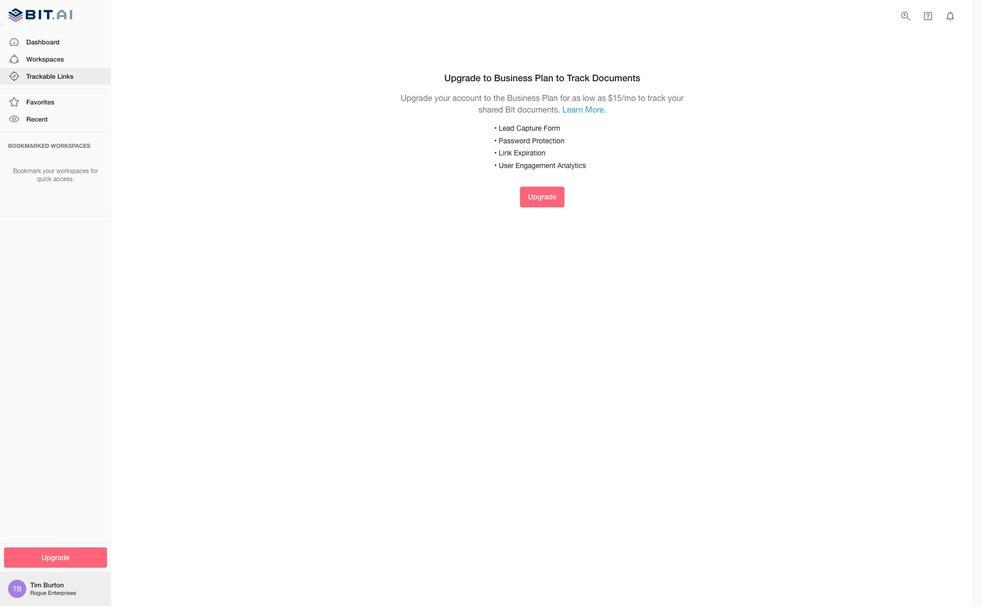 Task type: vqa. For each thing, say whether or not it's contained in the screenshot.
User
yes



Task type: describe. For each thing, give the bounding box(es) containing it.
links
[[57, 72, 73, 80]]

bit
[[505, 105, 515, 114]]

password
[[499, 137, 530, 145]]

tim burton rogue enterprises
[[30, 581, 76, 597]]

user
[[499, 161, 514, 170]]

2 • from the top
[[494, 137, 497, 145]]

track
[[567, 72, 590, 83]]

3 • from the top
[[494, 149, 497, 157]]

the
[[494, 93, 505, 102]]

workspaces button
[[0, 50, 111, 68]]

0 vertical spatial upgrade button
[[520, 187, 565, 207]]

burton
[[43, 581, 64, 590]]

recent button
[[0, 111, 111, 128]]

bookmark your workspaces for quick access.
[[13, 167, 98, 183]]

for inside upgrade your account to the business plan for as low as $15/mo to track your shared bit documents.
[[560, 93, 570, 102]]

workspaces
[[26, 55, 64, 63]]

$15/mo
[[608, 93, 636, 102]]

0 vertical spatial plan
[[535, 72, 554, 83]]

more.
[[585, 105, 606, 114]]

rogue
[[30, 591, 47, 597]]

1 • from the top
[[494, 124, 497, 132]]

bookmarked workspaces
[[8, 142, 90, 149]]

your for bookmarked workspaces
[[43, 167, 55, 175]]

your for upgrade to business plan to track documents
[[435, 93, 450, 102]]

learn
[[563, 105, 583, 114]]

dashboard button
[[0, 33, 111, 50]]

2 as from the left
[[598, 93, 606, 102]]

tim
[[30, 581, 41, 590]]

favorites button
[[0, 94, 111, 111]]

lead
[[499, 124, 515, 132]]

bookmarked
[[8, 142, 49, 149]]

• lead capture form • password protection • link expiration • user engagement analytics
[[494, 124, 586, 170]]

learn more.
[[563, 105, 606, 114]]

workspaces
[[51, 142, 90, 149]]

tb
[[13, 585, 22, 593]]

1 as from the left
[[572, 93, 581, 102]]

workspaces
[[56, 167, 89, 175]]

upgrade your account to the business plan for as low as $15/mo to track your shared bit documents.
[[401, 93, 684, 114]]

protection
[[532, 137, 565, 145]]



Task type: locate. For each thing, give the bounding box(es) containing it.
plan up upgrade your account to the business plan for as low as $15/mo to track your shared bit documents.
[[535, 72, 554, 83]]

dashboard
[[26, 38, 60, 46]]

0 vertical spatial business
[[494, 72, 533, 83]]

favorites
[[26, 98, 54, 106]]

enterprises
[[48, 591, 76, 597]]

0 horizontal spatial upgrade button
[[4, 548, 107, 568]]

1 horizontal spatial your
[[435, 93, 450, 102]]

1 vertical spatial for
[[91, 167, 98, 175]]

0 vertical spatial for
[[560, 93, 570, 102]]

• left password
[[494, 137, 497, 145]]

•
[[494, 124, 497, 132], [494, 137, 497, 145], [494, 149, 497, 157], [494, 161, 497, 170]]

quick
[[37, 176, 52, 183]]

for
[[560, 93, 570, 102], [91, 167, 98, 175]]

as
[[572, 93, 581, 102], [598, 93, 606, 102]]

learn more. link
[[563, 105, 606, 114]]

account
[[453, 93, 482, 102]]

as up learn
[[572, 93, 581, 102]]

engagement
[[516, 161, 556, 170]]

business inside upgrade your account to the business plan for as low as $15/mo to track your shared bit documents.
[[507, 93, 540, 102]]

4 • from the top
[[494, 161, 497, 170]]

plan inside upgrade your account to the business plan for as low as $15/mo to track your shared bit documents.
[[542, 93, 558, 102]]

low
[[583, 93, 596, 102]]

business
[[494, 72, 533, 83], [507, 93, 540, 102]]

trackable
[[26, 72, 56, 80]]

upgrade button
[[520, 187, 565, 207], [4, 548, 107, 568]]

your up quick
[[43, 167, 55, 175]]

business up the
[[494, 72, 533, 83]]

plan up documents.
[[542, 93, 558, 102]]

for inside 'bookmark your workspaces for quick access.'
[[91, 167, 98, 175]]

for up learn
[[560, 93, 570, 102]]

for right workspaces
[[91, 167, 98, 175]]

business up bit
[[507, 93, 540, 102]]

upgrade inside upgrade your account to the business plan for as low as $15/mo to track your shared bit documents.
[[401, 93, 432, 102]]

0 horizontal spatial for
[[91, 167, 98, 175]]

plan
[[535, 72, 554, 83], [542, 93, 558, 102]]

0 horizontal spatial your
[[43, 167, 55, 175]]

upgrade button up burton
[[4, 548, 107, 568]]

analytics
[[558, 161, 586, 170]]

form
[[544, 124, 560, 132]]

your
[[435, 93, 450, 102], [668, 93, 684, 102], [43, 167, 55, 175]]

documents.
[[518, 105, 560, 114]]

upgrade
[[444, 72, 481, 83], [401, 93, 432, 102], [528, 193, 557, 201], [41, 553, 70, 562]]

your inside 'bookmark your workspaces for quick access.'
[[43, 167, 55, 175]]

upgrade button down engagement
[[520, 187, 565, 207]]

• left link
[[494, 149, 497, 157]]

expiration
[[514, 149, 546, 157]]

• left lead
[[494, 124, 497, 132]]

1 vertical spatial plan
[[542, 93, 558, 102]]

1 horizontal spatial upgrade button
[[520, 187, 565, 207]]

link
[[499, 149, 512, 157]]

bookmark
[[13, 167, 41, 175]]

0 horizontal spatial as
[[572, 93, 581, 102]]

recent
[[26, 115, 48, 123]]

as right the low at the right top of page
[[598, 93, 606, 102]]

1 horizontal spatial for
[[560, 93, 570, 102]]

documents
[[592, 72, 640, 83]]

access.
[[53, 176, 74, 183]]

to
[[483, 72, 492, 83], [556, 72, 565, 83], [484, 93, 491, 102], [638, 93, 646, 102]]

capture
[[517, 124, 542, 132]]

2 horizontal spatial your
[[668, 93, 684, 102]]

1 vertical spatial upgrade button
[[4, 548, 107, 568]]

shared
[[479, 105, 503, 114]]

your left 'account'
[[435, 93, 450, 102]]

trackable links button
[[0, 68, 111, 85]]

trackable links
[[26, 72, 73, 80]]

1 horizontal spatial as
[[598, 93, 606, 102]]

1 vertical spatial business
[[507, 93, 540, 102]]

your right track
[[668, 93, 684, 102]]

upgrade to business plan to track documents
[[444, 72, 640, 83]]

track
[[648, 93, 666, 102]]

• left user
[[494, 161, 497, 170]]



